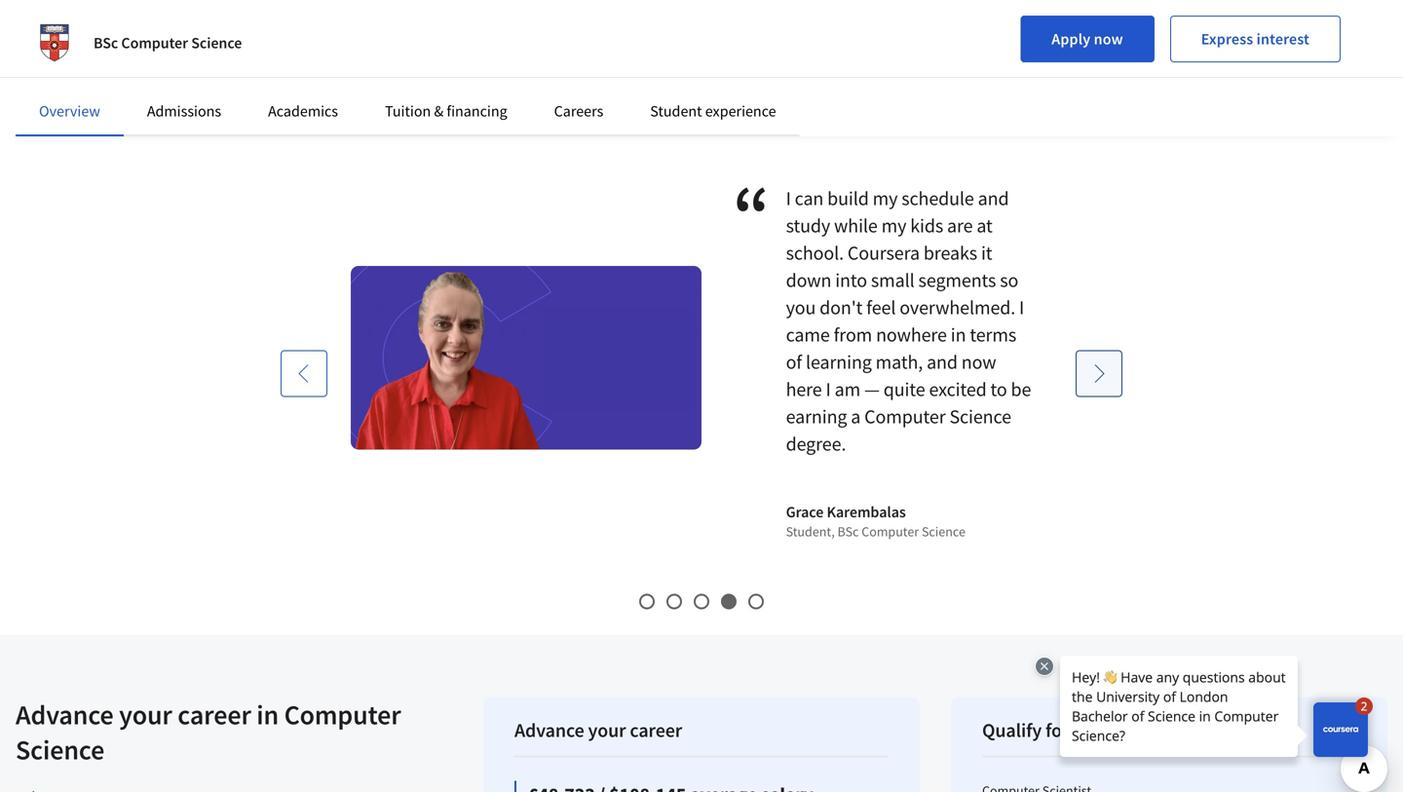 Task type: vqa. For each thing, say whether or not it's contained in the screenshot.
shortage
no



Task type: locate. For each thing, give the bounding box(es) containing it.
i left am
[[826, 377, 831, 401]]

experience
[[705, 101, 776, 121]]

so
[[1000, 268, 1019, 292]]

your
[[119, 697, 172, 732], [588, 718, 626, 742]]

express
[[1201, 29, 1253, 49]]

tuition & financing link
[[385, 101, 507, 121]]

0 horizontal spatial in
[[257, 697, 279, 732]]

now down terms
[[962, 350, 996, 374]]

science inside i can build my schedule and study while my kids are at school. coursera breaks it down into small segments so you don't feel overwhelmed. i came from nowhere in terms of learning math, and now here i am — quite excited to be earning a computer science degree.
[[950, 404, 1011, 429]]

advance for advance your career
[[515, 718, 584, 742]]

career for advance your career
[[630, 718, 682, 742]]

your inside 'advance your career in computer science'
[[119, 697, 172, 732]]

be
[[1011, 377, 1031, 401]]

career
[[178, 697, 251, 732], [630, 718, 682, 742]]

&
[[147, 30, 157, 49], [434, 101, 444, 121]]

your for advance your career in computer science
[[119, 697, 172, 732]]

came
[[786, 322, 830, 347]]

and
[[978, 186, 1009, 210], [927, 350, 958, 374]]

in-
[[1073, 718, 1095, 742]]

advance inside 'advance your career in computer science'
[[16, 697, 114, 732]]

my up coursera
[[881, 213, 907, 238]]

1 horizontal spatial i
[[826, 377, 831, 401]]

excited
[[929, 377, 987, 401]]

1 horizontal spatial in
[[951, 322, 966, 347]]

in
[[951, 322, 966, 347], [257, 697, 279, 732]]

don't
[[820, 295, 863, 319]]

1 vertical spatial bsc
[[838, 523, 859, 540]]

financing
[[160, 30, 222, 49], [447, 101, 507, 121]]

admissions
[[147, 101, 221, 121]]

1 vertical spatial my
[[881, 213, 907, 238]]

computer
[[121, 33, 188, 53], [865, 404, 946, 429], [862, 523, 919, 540], [284, 697, 401, 732]]

school.
[[786, 240, 844, 265]]

1 horizontal spatial your
[[588, 718, 626, 742]]

tuition & financing
[[385, 101, 507, 121]]

computer inside i can build my schedule and study while my kids are at school. coursera breaks it down into small segments so you don't feel overwhelmed. i came from nowhere in terms of learning math, and now here i am — quite excited to be earning a computer science degree.
[[865, 404, 946, 429]]

segments
[[918, 268, 996, 292]]

list item
[[18, 0, 469, 4], [469, 0, 920, 4]]

apply now button
[[1021, 16, 1154, 62]]

0 vertical spatial in
[[951, 322, 966, 347]]

my
[[873, 186, 898, 210], [881, 213, 907, 238]]

bsc inside grace karembalas student, bsc computer science
[[838, 523, 859, 540]]

0 vertical spatial bsc
[[94, 33, 118, 53]]

and up at
[[978, 186, 1009, 210]]

a
[[851, 404, 861, 429]]

0 horizontal spatial i
[[786, 186, 791, 210]]

apply now
[[1052, 29, 1123, 49]]

0 horizontal spatial your
[[119, 697, 172, 732]]

now right apply
[[1094, 29, 1123, 49]]

next image
[[1089, 364, 1109, 383]]

can
[[795, 186, 824, 210]]

at
[[977, 213, 993, 238]]

tuition
[[99, 30, 144, 49]]

bsc
[[94, 33, 118, 53], [838, 523, 859, 540]]

0 vertical spatial financing
[[160, 30, 222, 49]]

admissions link
[[147, 101, 221, 121]]

2 list item from the left
[[469, 0, 920, 4]]

i can build my schedule and study while my kids are at school. coursera breaks it down into small segments so you don't feel overwhelmed. i came from nowhere in terms of learning math, and now here i am — quite excited to be earning a computer science degree.
[[786, 186, 1031, 456]]

bsc computer science
[[94, 33, 242, 53]]

1 vertical spatial &
[[434, 101, 444, 121]]

am
[[835, 377, 860, 401]]

my right build
[[873, 186, 898, 210]]

0 vertical spatial &
[[147, 30, 157, 49]]

0 horizontal spatial now
[[962, 350, 996, 374]]

bsc down karembalas
[[838, 523, 859, 540]]

1 vertical spatial now
[[962, 350, 996, 374]]

science
[[191, 33, 242, 53], [950, 404, 1011, 429], [922, 523, 966, 540], [16, 733, 104, 767]]

careers
[[554, 101, 603, 121]]

breaks
[[924, 240, 977, 265]]

computer inside 'advance your career in computer science'
[[284, 697, 401, 732]]

advance
[[16, 697, 114, 732], [515, 718, 584, 742]]

advance your career in computer science
[[16, 697, 401, 767]]

1 horizontal spatial advance
[[515, 718, 584, 742]]

0 horizontal spatial financing
[[160, 30, 222, 49]]

bsc right university of london logo on the left top
[[94, 33, 118, 53]]

i
[[786, 186, 791, 210], [1019, 295, 1024, 319], [826, 377, 831, 401]]

1 horizontal spatial career
[[630, 718, 682, 742]]

down
[[786, 268, 832, 292]]

are
[[947, 213, 973, 238]]

1 horizontal spatial financing
[[447, 101, 507, 121]]

list
[[16, 0, 1388, 6]]

1 horizontal spatial now
[[1094, 29, 1123, 49]]

1 horizontal spatial bsc
[[838, 523, 859, 540]]

0 horizontal spatial and
[[927, 350, 958, 374]]

in inside 'advance your career in computer science'
[[257, 697, 279, 732]]

advance your career
[[515, 718, 682, 742]]

0 vertical spatial now
[[1094, 29, 1123, 49]]

0 horizontal spatial advance
[[16, 697, 114, 732]]

interest
[[1257, 29, 1310, 49]]

i right overwhelmed.
[[1019, 295, 1024, 319]]

i left can
[[786, 186, 791, 210]]

here
[[786, 377, 822, 401]]

to
[[991, 377, 1007, 401]]

now
[[1094, 29, 1123, 49], [962, 350, 996, 374]]

and up excited
[[927, 350, 958, 374]]

overview link
[[39, 101, 100, 121]]

grace
[[786, 502, 824, 522]]

schedule
[[902, 186, 974, 210]]

0 horizontal spatial bsc
[[94, 33, 118, 53]]

career inside 'advance your career in computer science'
[[178, 697, 251, 732]]

express interest button
[[1170, 16, 1341, 62]]

apply
[[1052, 29, 1091, 49]]

of
[[786, 350, 802, 374]]

now inside button
[[1094, 29, 1123, 49]]

while
[[834, 213, 878, 238]]

it
[[981, 240, 992, 265]]

0 vertical spatial and
[[978, 186, 1009, 210]]

0 horizontal spatial career
[[178, 697, 251, 732]]

1 vertical spatial in
[[257, 697, 279, 732]]

1 vertical spatial i
[[1019, 295, 1024, 319]]



Task type: describe. For each thing, give the bounding box(es) containing it.
0 horizontal spatial &
[[147, 30, 157, 49]]

student
[[650, 101, 702, 121]]

math,
[[876, 350, 923, 374]]

terms
[[970, 322, 1016, 347]]

learn about tuition & financing link
[[16, 30, 222, 49]]

student experience link
[[650, 101, 776, 121]]

for
[[1046, 718, 1069, 742]]

1 vertical spatial financing
[[447, 101, 507, 121]]

1 horizontal spatial and
[[978, 186, 1009, 210]]

quite
[[884, 377, 925, 401]]

in inside i can build my schedule and study while my kids are at school. coursera breaks it down into small segments so you don't feel overwhelmed. i came from nowhere in terms of learning math, and now here i am — quite excited to be earning a computer science degree.
[[951, 322, 966, 347]]

previous image
[[294, 364, 314, 383]]

0 vertical spatial i
[[786, 186, 791, 210]]

overview
[[39, 101, 100, 121]]

university of london logo image
[[31, 19, 78, 66]]

career for advance your career in computer science
[[178, 697, 251, 732]]

karembalas
[[827, 502, 906, 522]]

academics link
[[268, 101, 338, 121]]

qualify
[[982, 718, 1042, 742]]

advance for advance your career in computer science
[[16, 697, 114, 732]]

"
[[733, 164, 786, 262]]

earning
[[786, 404, 847, 429]]

science inside 'advance your career in computer science'
[[16, 733, 104, 767]]

slides element
[[257, 591, 1146, 611]]

tuition
[[385, 101, 431, 121]]

kids
[[910, 213, 943, 238]]

student,
[[786, 523, 835, 540]]

2 vertical spatial i
[[826, 377, 831, 401]]

testimonial by grace karembalas image
[[351, 266, 702, 450]]

you
[[786, 295, 816, 319]]

demand
[[1095, 718, 1164, 742]]

coursera
[[848, 240, 920, 265]]

express interest
[[1201, 29, 1310, 49]]

1 horizontal spatial &
[[434, 101, 444, 121]]

now inside i can build my schedule and study while my kids are at school. coursera breaks it down into small segments so you don't feel overwhelmed. i came from nowhere in terms of learning math, and now here i am — quite excited to be earning a computer science degree.
[[962, 350, 996, 374]]

build
[[827, 186, 869, 210]]

0 vertical spatial my
[[873, 186, 898, 210]]

grace karembalas student, bsc computer science
[[786, 502, 966, 540]]

learning
[[806, 350, 872, 374]]

1 vertical spatial and
[[927, 350, 958, 374]]

jobs
[[1168, 718, 1202, 742]]

learn about tuition & financing
[[16, 30, 222, 49]]

degree.
[[786, 431, 846, 456]]

from
[[834, 322, 872, 347]]

about
[[56, 30, 96, 49]]

academics
[[268, 101, 338, 121]]

small
[[871, 268, 915, 292]]

nowhere
[[876, 322, 947, 347]]

study
[[786, 213, 830, 238]]

—
[[864, 377, 880, 401]]

feel
[[866, 295, 896, 319]]

qualify for in-demand jobs
[[982, 718, 1202, 742]]

careers link
[[554, 101, 603, 121]]

student experience
[[650, 101, 776, 121]]

1 list item from the left
[[18, 0, 469, 4]]

computer inside grace karembalas student, bsc computer science
[[862, 523, 919, 540]]

science inside grace karembalas student, bsc computer science
[[922, 523, 966, 540]]

learn
[[16, 30, 53, 49]]

your for advance your career
[[588, 718, 626, 742]]

overwhelmed.
[[900, 295, 1016, 319]]

2 horizontal spatial i
[[1019, 295, 1024, 319]]

into
[[835, 268, 867, 292]]



